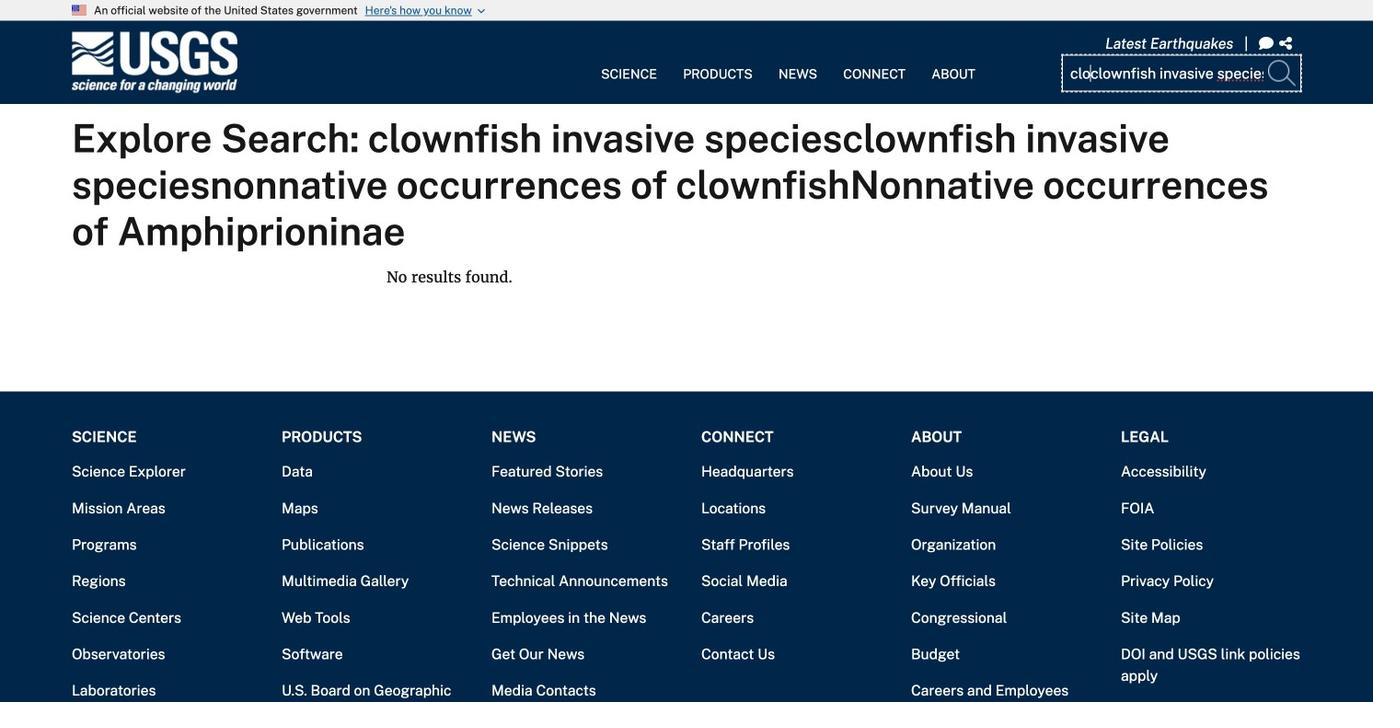 Task type: locate. For each thing, give the bounding box(es) containing it.
5 menu item from the left
[[919, 31, 988, 93]]

3 menu item from the left
[[766, 31, 830, 93]]

1 menu item from the left
[[588, 31, 670, 93]]

4 menu item from the left
[[830, 31, 919, 93]]

footer
[[0, 355, 1373, 702]]

menu item
[[588, 31, 670, 93], [670, 31, 766, 93], [766, 31, 830, 93], [830, 31, 919, 93], [919, 31, 988, 93]]

menu
[[588, 31, 988, 93]]



Task type: describe. For each thing, give the bounding box(es) containing it.
u.s. flag image
[[72, 5, 87, 15]]

share social media image
[[1279, 36, 1296, 51]]

live webchat image
[[1259, 36, 1274, 51]]

home image
[[72, 31, 237, 94]]

2 menu item from the left
[[670, 31, 766, 93]]

Search submit
[[1265, 55, 1301, 92]]

Input text field
[[1062, 55, 1301, 92]]



Task type: vqa. For each thing, say whether or not it's contained in the screenshot.
Search submit
yes



